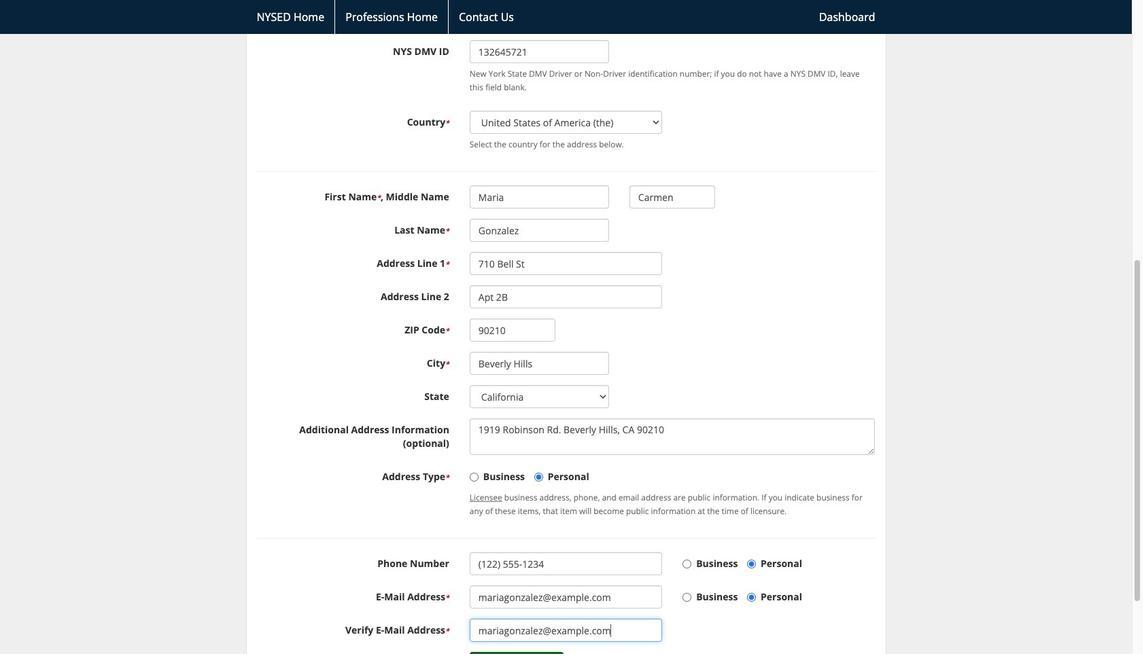 Task type: locate. For each thing, give the bounding box(es) containing it.
Address Line 2 text field
[[470, 286, 662, 309]]

None radio
[[683, 560, 692, 569], [683, 594, 692, 603], [683, 560, 692, 569], [683, 594, 692, 603]]

None radio
[[470, 473, 479, 482], [534, 473, 543, 482], [747, 560, 756, 569], [747, 594, 756, 603], [470, 473, 479, 482], [534, 473, 543, 482], [747, 560, 756, 569], [747, 594, 756, 603]]

Email text field
[[470, 586, 662, 609]]

MM/DD/YYYY text field
[[470, 0, 609, 6]]

None submit
[[470, 653, 564, 655]]

Address Line 1 text field
[[470, 252, 662, 276]]

ZIP Code text field
[[470, 319, 556, 342]]



Task type: vqa. For each thing, say whether or not it's contained in the screenshot.
Arrow Circle Right image
no



Task type: describe. For each thing, give the bounding box(es) containing it.
Last Name text field
[[470, 219, 609, 242]]

Middle Name text field
[[630, 186, 716, 209]]

ID text field
[[470, 40, 609, 63]]

First Name text field
[[470, 186, 609, 209]]

Please provide your full address if your address would not fit in the fields above. text field
[[470, 419, 876, 456]]

Enter phone number (optional) text field
[[470, 553, 662, 576]]

Please re-enter your e-mail address. text field
[[470, 620, 662, 643]]

City text field
[[470, 352, 609, 375]]



